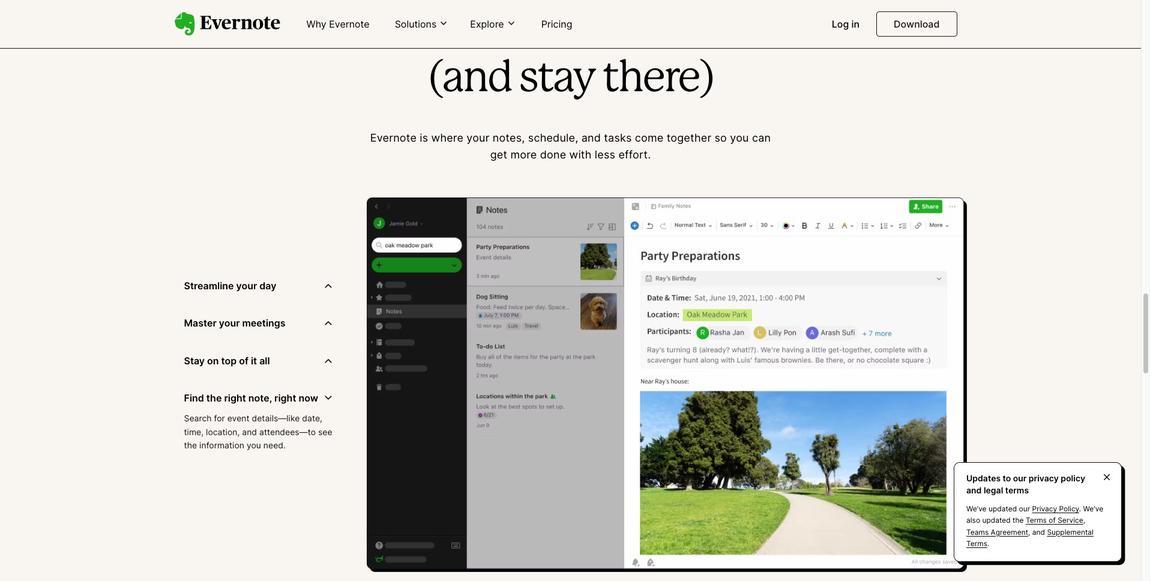 Task type: locate. For each thing, give the bounding box(es) containing it.
day
[[260, 280, 276, 292]]

. up "service"
[[1080, 505, 1082, 514]]

evernote is where your notes, schedule, and tasks come together so you can get more done with less effort.
[[370, 131, 771, 161]]

supplemental
[[1047, 528, 1094, 537]]

updated up teams agreement link
[[983, 516, 1011, 525]]

the up the (and stay there)
[[553, 7, 614, 48]]

event
[[227, 413, 250, 424]]

time,
[[184, 427, 204, 437]]

and down event
[[242, 427, 257, 437]]

of down privacy policy link
[[1049, 516, 1056, 525]]

search for event details—like date, time, location, and attendees—to see the information you need.
[[184, 413, 332, 450]]

0 vertical spatial evernote
[[329, 18, 370, 30]]

1 vertical spatial terms
[[967, 539, 988, 548]]

your left day
[[236, 280, 257, 292]]

solutions
[[395, 18, 437, 30]]

find the right note, right now
[[184, 392, 318, 404]]

(and
[[429, 59, 511, 100]]

evernote right "why"
[[329, 18, 370, 30]]

also
[[967, 516, 981, 525]]

1 horizontal spatial .
[[1080, 505, 1082, 514]]

0 horizontal spatial you
[[247, 440, 261, 450]]

2 we've from the left
[[1084, 505, 1104, 514]]

our inside updates to our privacy policy and legal terms
[[1013, 473, 1027, 483]]

updated
[[989, 505, 1017, 514], [983, 516, 1011, 525]]

more
[[511, 149, 537, 161]]

stay on top of it all
[[184, 355, 270, 367]]

1 horizontal spatial evernote
[[370, 131, 417, 144]]

flow
[[622, 7, 705, 48]]

notes,
[[493, 131, 525, 144]]

your right where
[[467, 131, 490, 144]]

0 horizontal spatial in
[[510, 7, 545, 48]]

log in link
[[825, 13, 867, 36]]

the down the 'we've updated our privacy policy'
[[1013, 516, 1024, 525]]

get
[[490, 149, 508, 161]]

1 horizontal spatial right
[[274, 392, 296, 404]]

1 vertical spatial updated
[[983, 516, 1011, 525]]

and down updates
[[967, 485, 982, 495]]

top
[[221, 355, 237, 367]]

right note now image
[[367, 198, 967, 572]]

1 vertical spatial .
[[988, 539, 990, 548]]

0 vertical spatial of
[[239, 355, 249, 367]]

in inside the log in link
[[852, 18, 860, 30]]

search
[[184, 413, 212, 424]]

the inside . we've also updated the
[[1013, 516, 1024, 525]]

we've
[[967, 505, 987, 514], [1084, 505, 1104, 514]]

in for log
[[852, 18, 860, 30]]

. for . we've also updated the
[[1080, 505, 1082, 514]]

our up terms of service , teams agreement , and
[[1019, 505, 1030, 514]]

and inside updates to our privacy policy and legal terms
[[967, 485, 982, 495]]

1 horizontal spatial we've
[[1084, 505, 1104, 514]]

0 horizontal spatial terms
[[967, 539, 988, 548]]

done
[[540, 149, 566, 161]]

0 horizontal spatial we've
[[967, 505, 987, 514]]

your
[[467, 131, 490, 144], [236, 280, 257, 292], [219, 317, 240, 329]]

the
[[553, 7, 614, 48], [206, 392, 222, 404], [184, 440, 197, 450], [1013, 516, 1024, 525]]

1 vertical spatial evernote
[[370, 131, 417, 144]]

of inside terms of service , teams agreement , and
[[1049, 516, 1056, 525]]

pricing
[[541, 18, 572, 30]]

1 vertical spatial your
[[236, 280, 257, 292]]

attendees—to
[[259, 427, 316, 437]]

legal
[[984, 485, 1004, 495]]

streamline your day
[[184, 280, 276, 292]]

is
[[420, 131, 428, 144]]

we've up also
[[967, 505, 987, 514]]

of
[[239, 355, 249, 367], [1049, 516, 1056, 525]]

and up with
[[582, 131, 601, 144]]

and down . we've also updated the
[[1033, 528, 1045, 537]]

0 vertical spatial you
[[730, 131, 749, 144]]

1 horizontal spatial you
[[730, 131, 749, 144]]

meetings
[[242, 317, 286, 329]]

0 horizontal spatial .
[[988, 539, 990, 548]]

and inside terms of service , teams agreement , and
[[1033, 528, 1045, 537]]

where
[[431, 131, 464, 144]]

terms
[[1026, 516, 1047, 525], [967, 539, 988, 548]]

1 vertical spatial you
[[247, 440, 261, 450]]

our up terms
[[1013, 473, 1027, 483]]

of left it
[[239, 355, 249, 367]]

1 horizontal spatial in
[[852, 18, 860, 30]]

we've right policy
[[1084, 505, 1104, 514]]

and inside "evernote is where your notes, schedule, and tasks come together so you can get more done with less effort."
[[582, 131, 601, 144]]

terms inside terms of service , teams agreement , and
[[1026, 516, 1047, 525]]

teams
[[967, 528, 989, 537]]

terms of service , teams agreement , and
[[967, 516, 1086, 537]]

right up event
[[224, 392, 246, 404]]

0 vertical spatial terms
[[1026, 516, 1047, 525]]

. inside . we've also updated the
[[1080, 505, 1082, 514]]

explore
[[470, 18, 504, 30]]

0 horizontal spatial evernote
[[329, 18, 370, 30]]

and
[[582, 131, 601, 144], [242, 427, 257, 437], [967, 485, 982, 495], [1033, 528, 1045, 537]]

our
[[1013, 473, 1027, 483], [1019, 505, 1030, 514]]

in right explore
[[510, 7, 545, 48]]

your inside "evernote is where your notes, schedule, and tasks come together so you can get more done with less effort."
[[467, 131, 490, 144]]

(and stay there)
[[429, 59, 713, 100]]

0 vertical spatial our
[[1013, 473, 1027, 483]]

supplemental terms link
[[967, 528, 1094, 548]]

,
[[1084, 516, 1086, 525], [1029, 528, 1031, 537]]

in for get
[[510, 7, 545, 48]]

come
[[635, 131, 664, 144]]

0 horizontal spatial ,
[[1029, 528, 1031, 537]]

your right the 'master'
[[219, 317, 240, 329]]

you left the need.
[[247, 440, 261, 450]]

0 vertical spatial .
[[1080, 505, 1082, 514]]

evernote inside "evernote is where your notes, schedule, and tasks come together so you can get more done with less effort."
[[370, 131, 417, 144]]

0 vertical spatial ,
[[1084, 516, 1086, 525]]

. down teams agreement link
[[988, 539, 990, 548]]

terms down teams
[[967, 539, 988, 548]]

1 vertical spatial of
[[1049, 516, 1056, 525]]

the right find
[[206, 392, 222, 404]]

.
[[1080, 505, 1082, 514], [988, 539, 990, 548]]

updates
[[967, 473, 1001, 483]]

terms down privacy at bottom
[[1026, 516, 1047, 525]]

privacy policy link
[[1033, 505, 1080, 514]]

get in the flow
[[436, 7, 705, 48]]

why evernote link
[[299, 13, 377, 36]]

need.
[[263, 440, 286, 450]]

right up details—like
[[274, 392, 296, 404]]

1 vertical spatial our
[[1019, 505, 1030, 514]]

tasks
[[604, 131, 632, 144]]

2 vertical spatial your
[[219, 317, 240, 329]]

solutions button
[[391, 17, 452, 31]]

in
[[510, 7, 545, 48], [852, 18, 860, 30]]

updated down 'legal'
[[989, 505, 1017, 514]]

1 horizontal spatial of
[[1049, 516, 1056, 525]]

why evernote
[[307, 18, 370, 30]]

, up supplemental
[[1084, 516, 1086, 525]]

0 horizontal spatial right
[[224, 392, 246, 404]]

0 vertical spatial your
[[467, 131, 490, 144]]

you right so in the top of the page
[[730, 131, 749, 144]]

in right log on the top right
[[852, 18, 860, 30]]

1 horizontal spatial terms
[[1026, 516, 1047, 525]]

0 horizontal spatial of
[[239, 355, 249, 367]]

, down . we've also updated the
[[1029, 528, 1031, 537]]

evernote left is at the left top of page
[[370, 131, 417, 144]]

right
[[224, 392, 246, 404], [274, 392, 296, 404]]

the down time,
[[184, 440, 197, 450]]

evernote
[[329, 18, 370, 30], [370, 131, 417, 144]]

1 right from the left
[[224, 392, 246, 404]]



Task type: describe. For each thing, give the bounding box(es) containing it.
. for .
[[988, 539, 990, 548]]

your for meetings
[[219, 317, 240, 329]]

we've updated our privacy policy
[[967, 505, 1080, 514]]

master
[[184, 317, 217, 329]]

effort.
[[619, 149, 651, 161]]

terms inside supplemental terms
[[967, 539, 988, 548]]

get
[[436, 7, 502, 48]]

all
[[259, 355, 270, 367]]

you inside search for event details—like date, time, location, and attendees—to see the information you need.
[[247, 440, 261, 450]]

download
[[894, 18, 940, 30]]

we've inside . we've also updated the
[[1084, 505, 1104, 514]]

with
[[570, 149, 592, 161]]

1 horizontal spatial ,
[[1084, 516, 1086, 525]]

policy
[[1059, 505, 1080, 514]]

terms of service link
[[1026, 516, 1084, 525]]

privacy
[[1029, 473, 1059, 483]]

see
[[318, 427, 332, 437]]

supplemental terms
[[967, 528, 1094, 548]]

updates to our privacy policy and legal terms
[[967, 473, 1086, 495]]

so
[[715, 131, 727, 144]]

can
[[752, 131, 771, 144]]

streamline
[[184, 280, 234, 292]]

your for day
[[236, 280, 257, 292]]

on
[[207, 355, 219, 367]]

1 vertical spatial ,
[[1029, 528, 1031, 537]]

together
[[667, 131, 712, 144]]

find
[[184, 392, 204, 404]]

log in
[[832, 18, 860, 30]]

you inside "evernote is where your notes, schedule, and tasks come together so you can get more done with less effort."
[[730, 131, 749, 144]]

to
[[1003, 473, 1011, 483]]

schedule,
[[528, 131, 579, 144]]

log
[[832, 18, 849, 30]]

. we've also updated the
[[967, 505, 1104, 525]]

now
[[299, 392, 318, 404]]

policy
[[1061, 473, 1086, 483]]

there)
[[602, 59, 713, 100]]

the inside search for event details—like date, time, location, and attendees—to see the information you need.
[[184, 440, 197, 450]]

terms
[[1006, 485, 1029, 495]]

our for privacy
[[1013, 473, 1027, 483]]

explore button
[[467, 17, 520, 31]]

date,
[[302, 413, 322, 424]]

our for privacy
[[1019, 505, 1030, 514]]

download link
[[877, 11, 957, 37]]

master your meetings
[[184, 317, 286, 329]]

teams agreement link
[[967, 528, 1029, 537]]

information
[[199, 440, 244, 450]]

location,
[[206, 427, 240, 437]]

for
[[214, 413, 225, 424]]

and inside search for event details—like date, time, location, and attendees—to see the information you need.
[[242, 427, 257, 437]]

service
[[1058, 516, 1084, 525]]

updated inside . we've also updated the
[[983, 516, 1011, 525]]

why
[[307, 18, 326, 30]]

pricing link
[[534, 13, 580, 36]]

evernote logo image
[[174, 12, 280, 36]]

details—like
[[252, 413, 300, 424]]

it
[[251, 355, 257, 367]]

1 we've from the left
[[967, 505, 987, 514]]

note,
[[248, 392, 272, 404]]

stay
[[519, 59, 595, 100]]

0 vertical spatial updated
[[989, 505, 1017, 514]]

privacy
[[1033, 505, 1057, 514]]

less
[[595, 149, 616, 161]]

stay
[[184, 355, 205, 367]]

2 right from the left
[[274, 392, 296, 404]]

agreement
[[991, 528, 1029, 537]]



Task type: vqa. For each thing, say whether or not it's contained in the screenshot.
topmost Terms
yes



